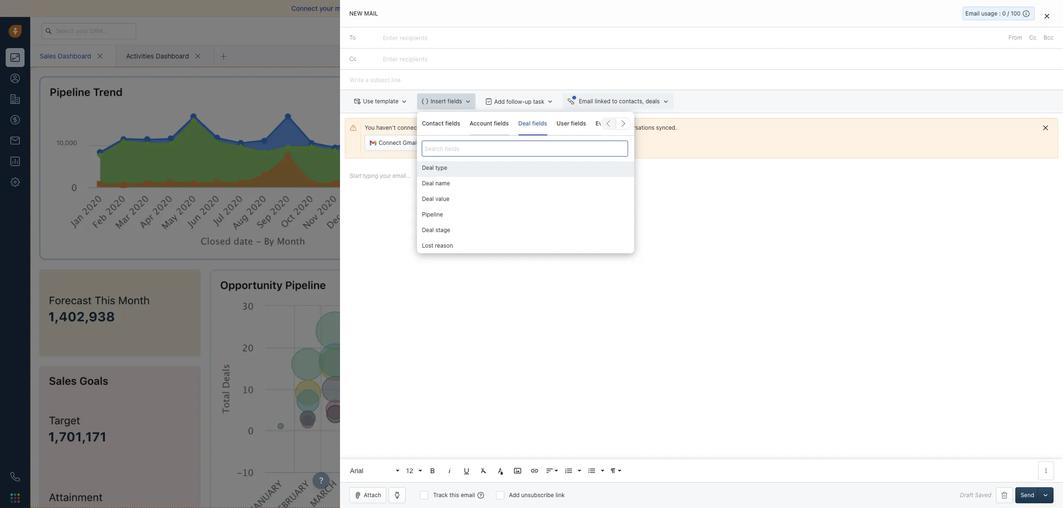 Task type: locate. For each thing, give the bounding box(es) containing it.
group containing deal type
[[417, 162, 635, 303]]

explore plans link
[[880, 25, 927, 36]]

contact fields link
[[422, 112, 460, 135]]

0 vertical spatial your
[[320, 4, 334, 12]]

1 vertical spatial enter recipients text field
[[383, 52, 430, 67]]

1 vertical spatial add
[[509, 492, 520, 499]]

the
[[515, 124, 524, 131]]

sales dashboard
[[40, 52, 91, 60]]

cc down to
[[350, 55, 357, 62]]

now
[[570, 124, 581, 131]]

1 dashboard from the left
[[58, 52, 91, 60]]

connect left it
[[541, 124, 564, 131]]

add unsubscribe link
[[509, 492, 565, 499]]

this
[[450, 492, 459, 499]]

0 vertical spatial enter recipients text field
[[383, 30, 430, 45]]

connect
[[291, 4, 318, 12], [541, 124, 564, 131], [379, 139, 402, 147], [442, 139, 464, 147]]

to right mailbox
[[361, 4, 368, 12]]

email right of
[[519, 4, 536, 12]]

email inside 'button'
[[579, 98, 594, 105]]

0 vertical spatial email
[[966, 10, 980, 17]]

phone image
[[10, 473, 20, 482]]

email image
[[970, 27, 977, 35]]

follow-
[[507, 98, 525, 105]]

to right now
[[583, 124, 588, 131]]

0 horizontal spatial cc
[[350, 55, 357, 62]]

fields right it
[[571, 120, 586, 127]]

explore
[[885, 27, 906, 34]]

Search fields search field
[[422, 141, 629, 157]]

bold (⌘b) image
[[429, 467, 437, 476]]

email
[[519, 4, 536, 12], [495, 139, 509, 147], [461, 492, 475, 499]]

dashboard
[[58, 52, 91, 60], [156, 52, 189, 60]]

insert fields button
[[417, 94, 476, 110]]

add
[[495, 98, 505, 105], [509, 492, 520, 499]]

2 horizontal spatial email
[[519, 4, 536, 12]]

deal for deal value
[[422, 196, 434, 203]]

0 horizontal spatial dashboard
[[58, 52, 91, 60]]

new mail
[[350, 10, 378, 17]]

fields inside dropdown button
[[448, 98, 463, 105]]

cc
[[1030, 34, 1037, 41], [350, 55, 357, 62]]

1 horizontal spatial dashboard
[[156, 52, 189, 60]]

fields right insert
[[448, 98, 463, 105]]

deals
[[646, 98, 660, 105]]

email right 'this'
[[461, 492, 475, 499]]

:
[[1000, 10, 1001, 17]]

to
[[361, 4, 368, 12], [613, 98, 618, 105], [508, 124, 513, 131], [583, 124, 588, 131]]

connected
[[398, 124, 426, 131]]

connect down haven't
[[379, 139, 402, 147]]

cc left bcc
[[1030, 34, 1037, 41]]

close image
[[1045, 13, 1050, 19]]

attach button
[[350, 488, 387, 504]]

from
[[1009, 34, 1023, 41]]

template
[[375, 98, 399, 105]]

1 vertical spatial your
[[604, 124, 616, 131]]

fields right contact
[[445, 120, 460, 127]]

value
[[436, 196, 450, 203]]

user fields link
[[557, 112, 586, 135]]

unordered list image
[[588, 467, 596, 476]]

dashboard right sales
[[58, 52, 91, 60]]

to inside 'button'
[[613, 98, 618, 105]]

arial
[[350, 468, 364, 475]]

1 horizontal spatial your
[[604, 124, 616, 131]]

align image
[[546, 467, 554, 476]]

fields
[[448, 98, 463, 105], [445, 120, 460, 127], [494, 120, 509, 127], [532, 120, 547, 127], [571, 120, 586, 127], [613, 120, 628, 127]]

deal for deal type
[[422, 164, 434, 172]]

use template
[[364, 98, 399, 105]]

pipeline
[[422, 211, 443, 218]]

1 horizontal spatial email
[[966, 10, 980, 17]]

connect left a
[[442, 139, 464, 147]]

fields right the
[[532, 120, 547, 127]]

your left mailbox
[[320, 4, 334, 12]]

deal value
[[422, 196, 450, 203]]

to right linked
[[613, 98, 618, 105]]

2 vertical spatial email
[[461, 492, 475, 499]]

email for email linked to contacts, deals
[[579, 98, 594, 105]]

fields right the 'event'
[[613, 120, 628, 127]]

account fields
[[470, 120, 509, 127]]

deal for deal name
[[422, 180, 434, 187]]

underline (⌘u) image
[[463, 467, 471, 476]]

2 dashboard from the left
[[156, 52, 189, 60]]

email
[[966, 10, 980, 17], [579, 98, 594, 105]]

connect gmail
[[379, 139, 418, 147]]

use template button
[[350, 94, 413, 110]]

plans
[[907, 27, 922, 34]]

your right keep on the right of page
[[604, 124, 616, 131]]

add follow-up task
[[495, 98, 545, 105]]

text color image
[[497, 467, 505, 476]]

email left linked
[[579, 98, 594, 105]]

1 vertical spatial email
[[495, 139, 509, 147]]

email left usage
[[966, 10, 980, 17]]

0 vertical spatial cc
[[1030, 34, 1037, 41]]

connect your mailbox link
[[291, 4, 361, 12]]

task
[[534, 98, 545, 105]]

Enter recipients text field
[[383, 30, 430, 45], [383, 52, 430, 67]]

1 horizontal spatial email
[[495, 139, 509, 147]]

fields left the
[[494, 120, 509, 127]]

arial button
[[347, 462, 401, 481]]

add left the follow-
[[495, 98, 505, 105]]

enter recipients text field up template
[[383, 52, 430, 67]]

0 vertical spatial add
[[495, 98, 505, 105]]

group
[[417, 162, 635, 303]]

2 enter recipients text field from the top
[[383, 52, 430, 67]]

email right different
[[495, 139, 509, 147]]

1 vertical spatial email
[[579, 98, 594, 105]]

dialog
[[340, 0, 1064, 509]]

connect for connect your mailbox to improve deliverability and enable 2-way sync of email conversations.
[[291, 4, 318, 12]]

synced.
[[656, 124, 677, 131]]

deal name
[[422, 180, 450, 187]]

Write a subject line text field
[[340, 70, 1064, 90]]

add left unsubscribe
[[509, 492, 520, 499]]

connect left mailbox
[[291, 4, 318, 12]]

new
[[350, 10, 363, 17]]

italic (⌘i) image
[[446, 467, 454, 476]]

1 enter recipients text field from the top
[[383, 30, 430, 45]]

improve
[[369, 4, 394, 12]]

Search your CRM... text field
[[42, 23, 136, 39]]

what's new image
[[995, 28, 1002, 35]]

application
[[340, 163, 1064, 483]]

fields for contact fields
[[445, 120, 460, 127]]

1 horizontal spatial cc
[[1030, 34, 1037, 41]]

event fields link
[[596, 112, 628, 135]]

contacts,
[[620, 98, 645, 105]]

bcc
[[1044, 34, 1054, 41]]

dialog containing arial
[[340, 0, 1064, 509]]

stage
[[436, 227, 450, 234]]

type
[[436, 164, 447, 172]]

0 horizontal spatial add
[[495, 98, 505, 105]]

dashboard right activities
[[156, 52, 189, 60]]

1 horizontal spatial add
[[509, 492, 520, 499]]

it
[[565, 124, 569, 131]]

account
[[470, 120, 493, 127]]

of
[[511, 4, 518, 12]]

enter recipients text field down deliverability
[[383, 30, 430, 45]]

dashboard for sales dashboard
[[58, 52, 91, 60]]

connect for connect gmail
[[379, 139, 402, 147]]

up
[[525, 98, 532, 105]]

name
[[436, 180, 450, 187]]

12
[[406, 468, 413, 475]]

email for email usage : 0 / 100
[[966, 10, 980, 17]]

0 horizontal spatial email
[[579, 98, 594, 105]]

deal for deal fields
[[519, 120, 531, 127]]



Task type: vqa. For each thing, say whether or not it's contained in the screenshot.
Number of employees
no



Task type: describe. For each thing, give the bounding box(es) containing it.
0 horizontal spatial email
[[461, 492, 475, 499]]

way
[[481, 4, 493, 12]]

use
[[364, 98, 374, 105]]

paragraph format image
[[609, 467, 618, 476]]

fields for account fields
[[494, 120, 509, 127]]

fields for insert fields
[[448, 98, 463, 105]]

draft saved
[[960, 493, 992, 500]]

phone element
[[6, 468, 25, 487]]

enable
[[451, 4, 472, 12]]

/
[[1008, 10, 1010, 17]]

email linked to contacts, deals
[[579, 98, 660, 105]]

keep
[[590, 124, 603, 131]]

fields for deal fields
[[532, 120, 547, 127]]

connect a different email button
[[428, 135, 514, 151]]

event fields
[[596, 120, 628, 127]]

lost
[[422, 242, 434, 250]]

unsubscribe
[[521, 492, 554, 499]]

a
[[466, 139, 469, 147]]

link
[[556, 492, 565, 499]]

activities
[[126, 52, 154, 60]]

insert
[[431, 98, 446, 105]]

explore plans
[[885, 27, 922, 34]]

deal stage
[[422, 227, 450, 234]]

connect gmail button
[[365, 135, 424, 151]]

fields for event fields
[[613, 120, 628, 127]]

lost reason
[[422, 242, 453, 250]]

connect a different email
[[442, 139, 509, 147]]

activities dashboard
[[126, 52, 189, 60]]

2-
[[474, 4, 481, 12]]

different
[[471, 139, 493, 147]]

saved
[[976, 493, 992, 500]]

sync
[[495, 4, 509, 12]]

deal type
[[422, 164, 447, 172]]

deliverability
[[396, 4, 436, 12]]

0
[[1003, 10, 1006, 17]]

usage
[[982, 10, 998, 17]]

application containing arial
[[340, 163, 1064, 483]]

email usage : 0 / 100
[[966, 10, 1021, 17]]

user
[[557, 120, 570, 127]]

add for add follow-up task
[[495, 98, 505, 105]]

add for add unsubscribe link
[[509, 492, 520, 499]]

more misc image
[[1042, 467, 1051, 476]]

and
[[438, 4, 449, 12]]

mailbox
[[335, 4, 359, 12]]

0 vertical spatial email
[[519, 4, 536, 12]]

event
[[596, 120, 611, 127]]

you haven't connected ben.nelson1980@gmail.com to the crm. connect it now to keep your conversations synced.
[[365, 124, 677, 131]]

1 vertical spatial cc
[[350, 55, 357, 62]]

gmail
[[403, 139, 418, 147]]

you
[[365, 124, 375, 131]]

enter recipients text field for cc
[[383, 52, 430, 67]]

to left the
[[508, 124, 513, 131]]

account fields link
[[470, 112, 509, 135]]

connect your mailbox to improve deliverability and enable 2-way sync of email conversations.
[[291, 4, 583, 12]]

clear formatting image
[[480, 467, 488, 476]]

insert fields
[[431, 98, 463, 105]]

attach
[[364, 492, 381, 499]]

deal fields
[[519, 120, 547, 127]]

sales
[[40, 52, 56, 60]]

crm.
[[525, 124, 539, 131]]

conversations.
[[538, 4, 583, 12]]

ben.nelson1980@gmail.com
[[428, 124, 506, 131]]

contact
[[422, 120, 444, 127]]

0 horizontal spatial your
[[320, 4, 334, 12]]

reason
[[435, 242, 453, 250]]

insert link (⌘k) image
[[531, 467, 539, 476]]

to
[[350, 34, 356, 41]]

enter recipients text field for to
[[383, 30, 430, 45]]

track this email
[[433, 492, 475, 499]]

12 button
[[403, 462, 424, 481]]

user fields
[[557, 120, 586, 127]]

insert image (⌘p) image
[[514, 467, 522, 476]]

send
[[1021, 492, 1035, 499]]

send button
[[1016, 488, 1040, 504]]

connect for connect a different email
[[442, 139, 464, 147]]

email linked to contacts, deals button
[[563, 94, 674, 110]]

haven't
[[376, 124, 396, 131]]

linked
[[595, 98, 611, 105]]

mail
[[365, 10, 378, 17]]

fields for user fields
[[571, 120, 586, 127]]

dashboard for activities dashboard
[[156, 52, 189, 60]]

email inside button
[[495, 139, 509, 147]]

freshworks switcher image
[[10, 494, 20, 504]]

100
[[1011, 10, 1021, 17]]

deal for deal stage
[[422, 227, 434, 234]]

ordered list image
[[565, 467, 573, 476]]

contact fields
[[422, 120, 460, 127]]

track
[[433, 492, 448, 499]]

draft
[[960, 493, 974, 500]]



